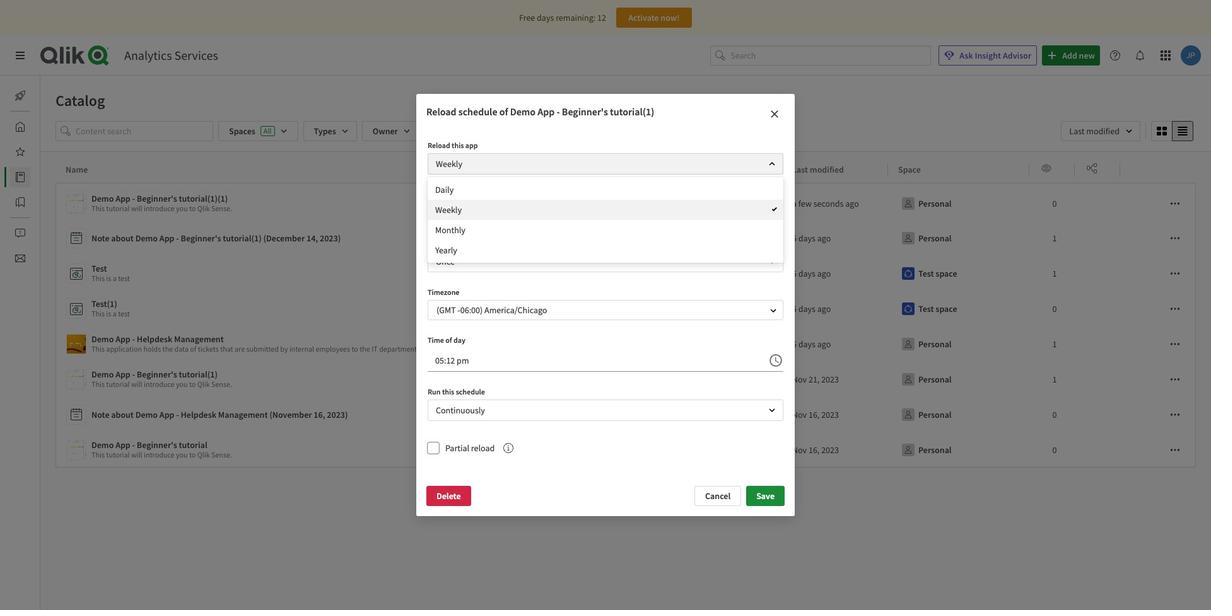 Task type: locate. For each thing, give the bounding box(es) containing it.
0 vertical spatial about
[[111, 233, 134, 244]]

2 2023 from the top
[[822, 410, 839, 421]]

5 for 1
[[793, 268, 797, 280]]

3 1 from the top
[[1053, 339, 1057, 350]]

1 0 from the top
[[1053, 198, 1057, 210]]

test this is a test
[[92, 263, 130, 283]]

catalog
[[56, 91, 105, 110], [40, 172, 69, 183]]

test space cell for 0
[[889, 292, 1030, 327]]

day right time on the left bottom
[[454, 336, 466, 345]]

0 vertical spatial sense.
[[211, 204, 232, 213]]

is inside test this is a test
[[106, 274, 111, 283]]

weekly inside reload this app field
[[436, 159, 463, 170]]

3 5 from the top
[[793, 304, 797, 315]]

free days remaining: 12
[[519, 12, 606, 23]]

0 vertical spatial 5 days ago button
[[793, 264, 831, 284]]

1 vertical spatial weekly
[[435, 204, 462, 216]]

a few seconds ago cell
[[782, 183, 889, 221]]

weekly down reload this app
[[436, 159, 463, 170]]

0 vertical spatial nov
[[793, 374, 807, 386]]

1 sense from the top
[[716, 198, 738, 210]]

test
[[118, 274, 130, 283], [118, 309, 130, 319]]

james peterson down reload this app list box at the top
[[567, 268, 625, 280]]

1 this from the top
[[92, 204, 105, 213]]

0 vertical spatial test
[[118, 274, 130, 283]]

peterson down reload this app field
[[593, 198, 625, 210]]

-
[[557, 105, 560, 118], [132, 193, 135, 204], [176, 233, 179, 244], [132, 334, 135, 345], [132, 369, 135, 381], [176, 410, 179, 421], [132, 440, 135, 451]]

mon button
[[429, 203, 480, 223]]

Search text field
[[731, 45, 932, 66]]

0 vertical spatial will
[[131, 204, 142, 213]]

james peterson down hh:mm (a|p)m text box in the bottom of the page
[[567, 410, 625, 421]]

sense. up note about demo app - beginner's tutorial(1) (december 14, 2023) in the top of the page
[[211, 204, 232, 213]]

qlik sense app
[[699, 198, 754, 210], [699, 268, 754, 280]]

0 for a few seconds ago
[[1053, 198, 1057, 210]]

0 cell
[[1030, 183, 1075, 221], [1030, 292, 1075, 327], [1030, 398, 1075, 433], [1030, 433, 1075, 468]]

test for test(1)
[[118, 309, 130, 319]]

james peterson cell
[[535, 183, 676, 221], [535, 256, 676, 292], [535, 398, 676, 433]]

1 personal button from the top
[[899, 194, 955, 214]]

1 vertical spatial catalog
[[40, 172, 69, 183]]

run on these days
[[429, 190, 488, 200]]

is inside the test(1) this is a test
[[106, 309, 111, 319]]

demo inside button
[[135, 410, 158, 421]]

5 days ago cell for test
[[782, 256, 889, 292]]

2 space from the top
[[936, 304, 958, 315]]

day right per
[[461, 238, 473, 248]]

to inside demo app - beginner's tutorial(1)(1) this tutorial will introduce you to qlik sense.
[[189, 204, 196, 213]]

1 for nov 21, 2023
[[1053, 374, 1057, 386]]

1 vertical spatial run
[[428, 387, 441, 397]]

note inside button
[[92, 233, 109, 244]]

0 vertical spatial of
[[500, 105, 508, 118]]

nov inside cell
[[793, 374, 807, 386]]

0 cell for nov 16, 2023
[[1030, 433, 1075, 468]]

peterson
[[593, 198, 625, 210], [593, 268, 625, 280], [593, 410, 625, 421]]

16, inside button
[[809, 445, 820, 456]]

1 will from the top
[[131, 204, 142, 213]]

2023) inside button
[[327, 410, 348, 421]]

will for tutorial(1)(1)
[[131, 204, 142, 213]]

sense. for demo app - beginner's tutorial(1)
[[211, 380, 232, 389]]

1 vertical spatial this
[[442, 387, 455, 397]]

1 vertical spatial of
[[446, 336, 452, 345]]

0 vertical spatial catalog
[[56, 91, 105, 110]]

2 0 from the top
[[1053, 304, 1057, 315]]

1 vertical spatial about
[[111, 410, 134, 421]]

0 horizontal spatial helpdesk
[[137, 334, 172, 345]]

2 james from the top
[[567, 268, 591, 280]]

navigation pane element
[[0, 81, 69, 274]]

introduce inside demo app - beginner's tutorial(1)(1) this tutorial will introduce you to qlik sense.
[[144, 204, 174, 213]]

16, for nov 16, 2023 button
[[809, 445, 820, 456]]

few
[[799, 198, 812, 210]]

introduce for tutorial(1)(1)
[[144, 204, 174, 213]]

1
[[1053, 233, 1057, 244], [1053, 268, 1057, 280], [1053, 339, 1057, 350], [1053, 374, 1057, 386]]

1 vertical spatial qlik sense app
[[699, 268, 754, 280]]

this down time of day
[[442, 387, 455, 397]]

4 1 from the top
[[1053, 374, 1057, 386]]

tutorial(1) left the (december
[[223, 233, 262, 244]]

2 qlik sense app from the top
[[699, 268, 754, 280]]

personal
[[919, 198, 952, 210], [919, 233, 952, 244], [919, 339, 952, 350], [919, 374, 952, 386], [919, 410, 952, 421], [919, 445, 952, 456]]

5 personal from the top
[[919, 410, 952, 421]]

james peterson cell for 5
[[535, 256, 676, 292]]

1 james peterson image from the top
[[545, 266, 562, 282]]

tutorial(1)(1)
[[179, 193, 228, 204]]

2 peterson from the top
[[593, 268, 625, 280]]

you up note about demo app - helpdesk management (november 16, 2023)
[[176, 380, 188, 389]]

this
[[92, 204, 105, 213], [92, 274, 105, 283], [92, 309, 105, 319], [92, 380, 105, 389], [92, 451, 105, 460]]

2 5 days ago from the top
[[793, 268, 831, 280]]

0 vertical spatial weekly
[[436, 159, 463, 170]]

4 this from the top
[[92, 380, 105, 389]]

ago inside button
[[818, 339, 831, 350]]

alerts link
[[10, 223, 61, 244]]

of
[[500, 105, 508, 118], [446, 336, 452, 345]]

1 vertical spatial will
[[131, 380, 142, 389]]

1 james from the top
[[567, 198, 591, 210]]

0 vertical spatial test space
[[919, 268, 958, 280]]

qlik for nov 16, 2023
[[197, 451, 210, 460]]

qlik sense app image for demo app - beginner's tutorial
[[67, 441, 86, 460]]

ask
[[960, 50, 974, 61]]

1 cell
[[1030, 221, 1075, 256], [1030, 256, 1075, 292], [1030, 327, 1075, 362], [1030, 362, 1075, 398]]

app inside demo app - beginner's tutorial(1) this tutorial will introduce you to qlik sense.
[[116, 369, 130, 381]]

1 cell for 5 days ago
[[1030, 256, 1075, 292]]

Reload this app field
[[428, 153, 784, 175]]

a for test
[[113, 274, 117, 283]]

1 vertical spatial sense.
[[211, 380, 232, 389]]

0
[[1053, 198, 1057, 210], [1053, 304, 1057, 315], [1053, 410, 1057, 421], [1053, 445, 1057, 456]]

5 for 0
[[793, 304, 797, 315]]

1 vertical spatial 5 days ago
[[793, 268, 831, 280]]

1 qlik sense app from the top
[[699, 198, 754, 210]]

(november
[[270, 410, 312, 421]]

1 sense. from the top
[[211, 204, 232, 213]]

introduce
[[144, 204, 174, 213], [144, 380, 174, 389], [144, 451, 174, 460]]

0 vertical spatial you
[[176, 204, 188, 213]]

activate
[[629, 12, 659, 23]]

1 horizontal spatial helpdesk
[[181, 410, 216, 421]]

subscriptions image
[[15, 254, 25, 264]]

personal for 6 days ago
[[919, 339, 952, 350]]

helpdesk up demo app - beginner's tutorial this tutorial will introduce you to qlik sense.
[[181, 410, 216, 421]]

will inside demo app - beginner's tutorial(1) this tutorial will introduce you to qlik sense.
[[131, 380, 142, 389]]

5 days ago
[[793, 233, 831, 244], [793, 268, 831, 280], [793, 304, 831, 315]]

1 vertical spatial you
[[176, 380, 188, 389]]

management up demo app - beginner's tutorial(1) this tutorial will introduce you to qlik sense.
[[174, 334, 224, 345]]

nov 16, 2023 cell for personal 'cell' related to nov 16, 2023
[[782, 433, 889, 468]]

will inside demo app - beginner's tutorial this tutorial will introduce you to qlik sense.
[[131, 451, 142, 460]]

3 5 days ago from the top
[[793, 304, 831, 315]]

save
[[757, 491, 775, 502]]

5 days ago button for 0
[[793, 299, 831, 319]]

you inside demo app - beginner's tutorial(1) this tutorial will introduce you to qlik sense.
[[176, 380, 188, 389]]

1 horizontal spatial of
[[500, 105, 508, 118]]

1 vertical spatial a
[[113, 274, 117, 283]]

0 vertical spatial qlik sense app image
[[67, 335, 86, 354]]

1 vertical spatial qlik sense app cell
[[676, 256, 782, 292]]

hh:mm (a|p)m text field
[[428, 349, 761, 372]]

1 vertical spatial 5
[[793, 268, 797, 280]]

5 personal cell from the top
[[889, 398, 1030, 433]]

5 days ago cell for test(1)
[[782, 292, 889, 327]]

0 vertical spatial space
[[936, 268, 958, 280]]

1 vertical spatial test
[[118, 309, 130, 319]]

will for tutorial(1)
[[131, 380, 142, 389]]

0 vertical spatial 2023)
[[320, 233, 341, 244]]

james for 5 days ago
[[567, 268, 591, 280]]

app inside dialog
[[538, 105, 555, 118]]

nov
[[793, 374, 807, 386], [793, 410, 807, 421], [793, 445, 807, 456]]

4 personal button from the top
[[899, 370, 955, 390]]

0 vertical spatial helpdesk
[[137, 334, 172, 345]]

tutorial(1) up filters region
[[610, 105, 655, 118]]

demo inside demo app - beginner's tutorial(1) this tutorial will introduce you to qlik sense.
[[92, 369, 114, 381]]

1 2023 from the top
[[822, 374, 839, 386]]

ask insight advisor
[[960, 50, 1032, 61]]

0 vertical spatial schedule
[[459, 105, 498, 118]]

1 about from the top
[[111, 233, 134, 244]]

you up note about demo app - beginner's tutorial(1) (december 14, 2023) in the top of the page
[[176, 204, 188, 213]]

2 vertical spatial peterson
[[593, 410, 625, 421]]

2 vertical spatial introduce
[[144, 451, 174, 460]]

4 personal cell from the top
[[889, 362, 1030, 398]]

personal button
[[899, 194, 955, 214], [899, 228, 955, 249], [899, 334, 955, 355], [899, 370, 955, 390], [899, 405, 955, 425], [899, 440, 955, 461]]

schedule up partial reload
[[456, 387, 485, 397]]

2 nov 16, 2023 cell from the top
[[782, 433, 889, 468]]

sense. inside demo app - beginner's tutorial this tutorial will introduce you to qlik sense.
[[211, 451, 232, 460]]

1 nov from the top
[[793, 374, 807, 386]]

james peterson for 5 days ago
[[567, 268, 625, 280]]

james down hh:mm (a|p)m text box in the bottom of the page
[[567, 410, 591, 421]]

tutorial(1)
[[610, 105, 655, 118], [223, 233, 262, 244], [179, 369, 218, 381]]

0 vertical spatial test space button
[[899, 264, 960, 284]]

demo app - beginner's tutorial(1) this tutorial will introduce you to qlik sense.
[[92, 369, 232, 389]]

2023) right 14,
[[320, 233, 341, 244]]

1 vertical spatial test space button
[[899, 299, 960, 319]]

beginner's
[[562, 105, 608, 118], [137, 193, 177, 204], [181, 233, 221, 244], [137, 369, 177, 381], [137, 440, 177, 451]]

delete
[[437, 491, 461, 502]]

sense for 5
[[716, 268, 738, 280]]

edit the time image
[[769, 353, 784, 368]]

0 vertical spatial sense
[[716, 198, 738, 210]]

advisor
[[1003, 50, 1032, 61]]

3 this from the top
[[92, 309, 105, 319]]

helpdesk inside button
[[181, 410, 216, 421]]

reload schedule of demo app - beginner's tutorial(1) dialog
[[413, 94, 795, 517]]

beginner's inside note about demo app - beginner's tutorial(1) (december 14, 2023) button
[[181, 233, 221, 244]]

- inside note about demo app - helpdesk management (november 16, 2023) button
[[176, 410, 179, 421]]

a inside test this is a test
[[113, 274, 117, 283]]

is up test(1)
[[106, 274, 111, 283]]

introduce for tutorial(1)
[[144, 380, 174, 389]]

qlik sense app cell for 5 days ago
[[676, 256, 782, 292]]

tutorial(1) inside dialog
[[610, 105, 655, 118]]

beginner's inside demo app - beginner's tutorial this tutorial will introduce you to qlik sense.
[[137, 440, 177, 451]]

this up daily
[[452, 141, 464, 150]]

0 vertical spatial app
[[466, 141, 478, 150]]

test inside test this is a test
[[118, 274, 130, 283]]

on
[[444, 190, 452, 200]]

peterson down hh:mm (a|p)m text box in the bottom of the page
[[593, 410, 625, 421]]

test up the test(1) this is a test
[[118, 274, 130, 283]]

run
[[429, 190, 442, 200], [428, 387, 441, 397]]

2 5 from the top
[[793, 268, 797, 280]]

last modified image
[[1062, 121, 1141, 141]]

0 vertical spatial james peterson cell
[[535, 183, 676, 221]]

1 james peterson cell from the top
[[535, 183, 676, 221]]

1 nov 16, 2023 cell from the top
[[782, 398, 889, 433]]

note inside button
[[92, 410, 109, 421]]

1 vertical spatial management
[[218, 410, 268, 421]]

james peterson image
[[545, 266, 562, 282], [545, 301, 562, 317], [545, 407, 562, 423]]

2 this from the top
[[92, 274, 105, 283]]

this inside demo app - beginner's tutorial this tutorial will introduce you to qlik sense.
[[92, 451, 105, 460]]

timezone
[[428, 287, 460, 297]]

1 vertical spatial sense
[[716, 268, 738, 280]]

beginner's for tutorial
[[137, 440, 177, 451]]

schedule
[[459, 105, 498, 118], [456, 387, 485, 397]]

activate now!
[[629, 12, 680, 23]]

about up test this is a test
[[111, 233, 134, 244]]

personal button for 6 days ago
[[899, 334, 955, 355]]

personal button for nov 16, 2023
[[899, 440, 955, 461]]

2 vertical spatial app
[[739, 268, 754, 280]]

0 vertical spatial 5
[[793, 233, 797, 244]]

filters region
[[40, 119, 1212, 151]]

a inside the test(1) this is a test
[[113, 309, 117, 319]]

catalog up home
[[56, 91, 105, 110]]

2 vertical spatial 5 days ago
[[793, 304, 831, 315]]

2 vertical spatial to
[[189, 451, 196, 460]]

nov 16, 2023
[[793, 410, 839, 421], [793, 445, 839, 456]]

2 vertical spatial nov
[[793, 445, 807, 456]]

qlik inside demo app - beginner's tutorial(1)(1) this tutorial will introduce you to qlik sense.
[[197, 204, 210, 213]]

1 qlik sense app cell from the top
[[676, 183, 782, 221]]

demo app - beginner's tutorial this tutorial will introduce you to qlik sense.
[[92, 440, 232, 460]]

2 1 from the top
[[1053, 268, 1057, 280]]

qlik sense app image for demo app - helpdesk management
[[67, 335, 86, 354]]

1 horizontal spatial tutorial(1)
[[223, 233, 262, 244]]

test for test(1)
[[919, 304, 934, 315]]

2 vertical spatial 5
[[793, 304, 797, 315]]

2 sense from the top
[[716, 268, 738, 280]]

nov 21, 2023
[[793, 374, 839, 386]]

0 vertical spatial nov 16, 2023
[[793, 410, 839, 421]]

2 sense. from the top
[[211, 380, 232, 389]]

2023) right (november
[[327, 410, 348, 421]]

tutorial for demo app - beginner's tutorial(1)
[[106, 380, 130, 389]]

2 vertical spatial james peterson
[[567, 410, 625, 421]]

is down test this is a test
[[106, 309, 111, 319]]

2 vertical spatial you
[[176, 451, 188, 460]]

3 2023 from the top
[[822, 445, 839, 456]]

2023) inside button
[[320, 233, 341, 244]]

james peterson down reload this app field
[[567, 198, 625, 210]]

test
[[92, 263, 107, 275], [919, 268, 934, 280], [919, 304, 934, 315]]

demo app - helpdesk management
[[92, 334, 224, 345]]

ago
[[846, 198, 859, 210], [818, 233, 831, 244], [818, 268, 831, 280], [818, 304, 831, 315], [818, 339, 831, 350]]

4 1 cell from the top
[[1030, 362, 1075, 398]]

beginner's inside demo app - beginner's tutorial(1) this tutorial will introduce you to qlik sense.
[[137, 369, 177, 381]]

2023) for note about demo app - beginner's tutorial(1) (december 14, 2023)
[[320, 233, 341, 244]]

catalog right catalog icon
[[40, 172, 69, 183]]

0 horizontal spatial tutorial(1)
[[179, 369, 218, 381]]

0 vertical spatial qlik sense app
[[699, 198, 754, 210]]

2 5 days ago button from the top
[[793, 299, 831, 319]]

a down test this is a test
[[113, 309, 117, 319]]

management inside button
[[218, 410, 268, 421]]

tutorial inside demo app - beginner's tutorial(1) this tutorial will introduce you to qlik sense.
[[106, 380, 130, 389]]

1 vertical spatial test space
[[919, 304, 958, 315]]

0 vertical spatial day
[[461, 238, 473, 248]]

to inside demo app - beginner's tutorial(1) this tutorial will introduce you to qlik sense.
[[189, 380, 196, 389]]

catalog image
[[15, 172, 25, 182]]

note about demo app - helpdesk management (november 16, 2023) button
[[66, 403, 530, 428]]

peterson down reload this app list box at the top
[[593, 268, 625, 280]]

qlik
[[699, 198, 714, 210], [197, 204, 210, 213], [699, 268, 714, 280], [197, 380, 210, 389], [197, 451, 210, 460]]

2 james peterson image from the top
[[545, 301, 562, 317]]

1 1 from the top
[[1053, 233, 1057, 244]]

demo inside demo app - beginner's tutorial this tutorial will introduce you to qlik sense.
[[92, 440, 114, 451]]

1 vertical spatial nov
[[793, 410, 807, 421]]

1 vertical spatial to
[[189, 380, 196, 389]]

1 vertical spatial peterson
[[593, 268, 625, 280]]

1 for 6 days ago
[[1053, 339, 1057, 350]]

2 vertical spatial james peterson cell
[[535, 398, 676, 433]]

2 vertical spatial tutorial(1)
[[179, 369, 218, 381]]

1 5 days ago button from the top
[[793, 264, 831, 284]]

sense. inside demo app - beginner's tutorial(1) this tutorial will introduce you to qlik sense.
[[211, 380, 232, 389]]

to up note about demo app - helpdesk management (november 16, 2023)
[[189, 380, 196, 389]]

5 days ago button
[[793, 264, 831, 284], [793, 299, 831, 319]]

a few seconds ago button
[[793, 194, 859, 214]]

1 test space cell from the top
[[889, 256, 1030, 292]]

4 personal from the top
[[919, 374, 952, 386]]

2 test space cell from the top
[[889, 292, 1030, 327]]

1 vertical spatial nov 16, 2023
[[793, 445, 839, 456]]

this for demo app - beginner's tutorial
[[92, 451, 105, 460]]

weekly
[[436, 159, 463, 170], [435, 204, 462, 216]]

home link
[[10, 117, 63, 137]]

2 will from the top
[[131, 380, 142, 389]]

2 to from the top
[[189, 380, 196, 389]]

app
[[466, 141, 478, 150], [739, 198, 754, 210], [739, 268, 754, 280]]

sense.
[[211, 204, 232, 213], [211, 380, 232, 389], [211, 451, 232, 460]]

personal cell for a few seconds ago
[[889, 183, 1030, 221]]

1 you from the top
[[176, 204, 188, 213]]

run for run this schedule
[[428, 387, 441, 397]]

2 james peterson from the top
[[567, 268, 625, 280]]

1 peterson from the top
[[593, 198, 625, 210]]

1 vertical spatial james
[[567, 268, 591, 280]]

6 personal from the top
[[919, 445, 952, 456]]

this
[[452, 141, 464, 150], [442, 387, 455, 397]]

4 0 from the top
[[1053, 445, 1057, 456]]

qlik sense app cell up open 'icon'
[[676, 256, 782, 292]]

this inside demo app - beginner's tutorial(1) this tutorial will introduce you to qlik sense.
[[92, 380, 105, 389]]

introduce for tutorial
[[144, 451, 174, 460]]

qlik sense app image
[[67, 335, 86, 354], [67, 370, 86, 389], [67, 441, 86, 460]]

tutorial
[[106, 204, 130, 213], [106, 380, 130, 389], [179, 440, 207, 451], [106, 451, 130, 460]]

3 you from the top
[[176, 451, 188, 460]]

1 vertical spatial reload
[[428, 141, 450, 150]]

2 personal from the top
[[919, 233, 952, 244]]

1 to from the top
[[189, 204, 196, 213]]

0 vertical spatial james peterson image
[[545, 266, 562, 282]]

test right test(1)
[[118, 309, 130, 319]]

5 days ago cell
[[782, 221, 889, 256], [782, 256, 889, 292], [782, 292, 889, 327]]

0 vertical spatial is
[[106, 274, 111, 283]]

6 days ago button
[[793, 334, 831, 355]]

1 vertical spatial james peterson cell
[[535, 256, 676, 292]]

1 introduce from the top
[[144, 204, 174, 213]]

time
[[428, 336, 444, 345]]

sense. up note about demo app - helpdesk management (november 16, 2023)
[[211, 380, 232, 389]]

1 vertical spatial is
[[106, 309, 111, 319]]

0 vertical spatial 5 days ago
[[793, 233, 831, 244]]

alerts image
[[15, 228, 25, 239]]

a
[[793, 198, 797, 210], [113, 274, 117, 283], [113, 309, 117, 319]]

1 james peterson from the top
[[567, 198, 625, 210]]

(december
[[263, 233, 305, 244]]

sense. inside demo app - beginner's tutorial(1)(1) this tutorial will introduce you to qlik sense.
[[211, 204, 232, 213]]

0 vertical spatial to
[[189, 204, 196, 213]]

0 vertical spatial james
[[567, 198, 591, 210]]

management left (november
[[218, 410, 268, 421]]

personal cell
[[889, 183, 1030, 221], [889, 221, 1030, 256], [889, 327, 1030, 362], [889, 362, 1030, 398], [889, 398, 1030, 433], [889, 433, 1030, 468]]

analytics services
[[124, 47, 218, 63]]

2 test space from the top
[[919, 304, 958, 315]]

3 will from the top
[[131, 451, 142, 460]]

reload
[[427, 105, 457, 118], [428, 141, 450, 150]]

james peterson image for test space
[[545, 266, 562, 282]]

2 0 cell from the top
[[1030, 292, 1075, 327]]

nov 16, 2023 cell
[[782, 398, 889, 433], [782, 433, 889, 468]]

0 vertical spatial 2023
[[822, 374, 839, 386]]

1 vertical spatial 2023)
[[327, 410, 348, 421]]

reload up reload this app
[[427, 105, 457, 118]]

3 qlik sense app image from the top
[[67, 441, 86, 460]]

qlik inside demo app - beginner's tutorial(1) this tutorial will introduce you to qlik sense.
[[197, 380, 210, 389]]

a left few
[[793, 198, 797, 210]]

2023 for 0
[[822, 445, 839, 456]]

- inside demo app - beginner's tutorial(1) this tutorial will introduce you to qlik sense.
[[132, 369, 135, 381]]

is for test
[[106, 274, 111, 283]]

0 vertical spatial tutorial(1)
[[610, 105, 655, 118]]

2 personal button from the top
[[899, 228, 955, 249]]

management
[[174, 334, 224, 345], [218, 410, 268, 421]]

james peterson
[[567, 198, 625, 210], [567, 268, 625, 280], [567, 410, 625, 421]]

2 about from the top
[[111, 410, 134, 421]]

test space cell
[[889, 256, 1030, 292], [889, 292, 1030, 327]]

test space for 1
[[919, 268, 958, 280]]

nov for 1
[[793, 374, 807, 386]]

3 5 days ago cell from the top
[[782, 292, 889, 327]]

day for times per day
[[461, 238, 473, 248]]

reload for reload this app
[[428, 141, 450, 150]]

about for note about demo app - helpdesk management (november 16, 2023)
[[111, 410, 134, 421]]

test space
[[919, 268, 958, 280], [919, 304, 958, 315]]

about inside button
[[111, 233, 134, 244]]

2 james peterson cell from the top
[[535, 256, 676, 292]]

helpdesk up demo app - beginner's tutorial(1) this tutorial will introduce you to qlik sense.
[[137, 334, 172, 345]]

0 vertical spatial qlik sense app cell
[[676, 183, 782, 221]]

to up note about demo app - beginner's tutorial(1) (december 14, 2023) in the top of the page
[[189, 204, 196, 213]]

app
[[538, 105, 555, 118], [116, 193, 130, 204], [160, 233, 174, 244], [116, 334, 130, 345], [116, 369, 130, 381], [160, 410, 174, 421], [116, 440, 130, 451]]

personal cell for nov 21, 2023
[[889, 362, 1030, 398]]

3 personal from the top
[[919, 339, 952, 350]]

1 is from the top
[[106, 274, 111, 283]]

2 horizontal spatial tutorial(1)
[[610, 105, 655, 118]]

2 vertical spatial james peterson image
[[545, 407, 562, 423]]

reload up daily
[[428, 141, 450, 150]]

days inside button
[[799, 339, 816, 350]]

test inside the test(1) this is a test
[[118, 309, 130, 319]]

to for tutorial(1)(1)
[[189, 204, 196, 213]]

you inside demo app - beginner's tutorial(1)(1) this tutorial will introduce you to qlik sense.
[[176, 204, 188, 213]]

james peterson image
[[545, 196, 562, 212]]

3 introduce from the top
[[144, 451, 174, 460]]

1 0 cell from the top
[[1030, 183, 1075, 221]]

1 vertical spatial 5 days ago button
[[793, 299, 831, 319]]

qlik sense app image inside demo app - helpdesk management button
[[67, 335, 86, 354]]

1 for 5 days ago
[[1053, 268, 1057, 280]]

open image
[[770, 307, 777, 315]]

0 vertical spatial reload
[[427, 105, 457, 118]]

beginner's inside the reload schedule of demo app - beginner's tutorial(1) dialog
[[562, 105, 608, 118]]

introduce inside demo app - beginner's tutorial this tutorial will introduce you to qlik sense.
[[144, 451, 174, 460]]

1 vertical spatial app
[[739, 198, 754, 210]]

3 sense. from the top
[[211, 451, 232, 460]]

to down note about demo app - helpdesk management (november 16, 2023)
[[189, 451, 196, 460]]

tutorial(1) inside demo app - beginner's tutorial(1) this tutorial will introduce you to qlik sense.
[[179, 369, 218, 381]]

demo inside dialog
[[510, 105, 536, 118]]

1 cell for nov 21, 2023
[[1030, 362, 1075, 398]]

note for note about demo app - beginner's tutorial(1) (december 14, 2023)
[[92, 233, 109, 244]]

0 vertical spatial peterson
[[593, 198, 625, 210]]

2 is from the top
[[106, 309, 111, 319]]

1 qlik sense app image from the top
[[67, 335, 86, 354]]

3 james peterson cell from the top
[[535, 398, 676, 433]]

0 vertical spatial run
[[429, 190, 442, 200]]

1 vertical spatial tutorial(1)
[[223, 233, 262, 244]]

0 vertical spatial a
[[793, 198, 797, 210]]

2 nov from the top
[[793, 410, 807, 421]]

personal button for a few seconds ago
[[899, 194, 955, 214]]

qlik inside demo app - beginner's tutorial this tutorial will introduce you to qlik sense.
[[197, 451, 210, 460]]

a for test(1)
[[113, 309, 117, 319]]

1 vertical spatial qlik sense app image
[[67, 370, 86, 389]]

tutorial inside demo app - beginner's tutorial(1)(1) this tutorial will introduce you to qlik sense.
[[106, 204, 130, 213]]

nov 21, 2023 cell
[[782, 362, 889, 398]]

a up test(1)
[[113, 274, 117, 283]]

3 personal button from the top
[[899, 334, 955, 355]]

qlik sense app cell down type
[[676, 183, 782, 221]]

searchbar element
[[711, 45, 932, 66]]

weekly down "on"
[[435, 204, 462, 216]]

about inside button
[[111, 410, 134, 421]]

sense. down note about demo app - helpdesk management (november 16, 2023)
[[211, 451, 232, 460]]

4 0 cell from the top
[[1030, 433, 1075, 468]]

cell
[[1075, 183, 1121, 221], [1121, 183, 1197, 221], [535, 221, 676, 256], [676, 221, 782, 256], [1075, 221, 1121, 256], [1121, 221, 1197, 256], [1075, 256, 1121, 292], [1121, 256, 1197, 292], [535, 292, 676, 327], [676, 292, 782, 327], [1075, 292, 1121, 327], [1121, 292, 1197, 327], [535, 327, 676, 362], [676, 327, 782, 362], [1075, 327, 1121, 362], [1121, 327, 1197, 362], [535, 362, 676, 398], [676, 362, 782, 398], [1075, 362, 1121, 398], [1121, 362, 1197, 398], [1075, 398, 1121, 433], [1121, 398, 1197, 433], [535, 433, 676, 468], [676, 433, 782, 468], [1075, 433, 1121, 468], [1121, 433, 1197, 468]]

you inside demo app - beginner's tutorial this tutorial will introduce you to qlik sense.
[[176, 451, 188, 460]]

2 vertical spatial will
[[131, 451, 142, 460]]

james right james peterson icon
[[567, 198, 591, 210]]

2 vertical spatial sense.
[[211, 451, 232, 460]]

2 introduce from the top
[[144, 380, 174, 389]]

day for time of day
[[454, 336, 466, 345]]

app inside demo app - beginner's tutorial(1)(1) this tutorial will introduce you to qlik sense.
[[116, 193, 130, 204]]

2 vertical spatial 2023
[[822, 445, 839, 456]]

you down note about demo app - helpdesk management (november 16, 2023)
[[176, 451, 188, 460]]

cancel
[[706, 491, 731, 502]]

2023)
[[320, 233, 341, 244], [327, 410, 348, 421]]

schedule up reload this app
[[459, 105, 498, 118]]

2 vertical spatial james
[[567, 410, 591, 421]]

1 vertical spatial james peterson image
[[545, 301, 562, 317]]

personal for a few seconds ago
[[919, 198, 952, 210]]

1 vertical spatial james peterson
[[567, 268, 625, 280]]

1 5 days ago from the top
[[793, 233, 831, 244]]

you for tutorial
[[176, 451, 188, 460]]

2 test space button from the top
[[899, 299, 960, 319]]

run for run on these days
[[429, 190, 442, 200]]

2 qlik sense app image from the top
[[67, 370, 86, 389]]

will inside demo app - beginner's tutorial(1)(1) this tutorial will introduce you to qlik sense.
[[131, 204, 142, 213]]

test(1)
[[92, 298, 117, 310]]

introduce inside demo app - beginner's tutorial(1) this tutorial will introduce you to qlik sense.
[[144, 380, 174, 389]]

will
[[131, 204, 142, 213], [131, 380, 142, 389], [131, 451, 142, 460]]

6 personal button from the top
[[899, 440, 955, 461]]

run down time on the left bottom
[[428, 387, 441, 397]]

used in image
[[1087, 163, 1097, 173]]

tutorial(1) up note about demo app - helpdesk management (november 16, 2023)
[[179, 369, 218, 381]]

switch view group
[[1152, 121, 1194, 141]]

2 qlik sense app cell from the top
[[676, 256, 782, 292]]

close image
[[770, 109, 780, 119]]

1 space from the top
[[936, 268, 958, 280]]

2023
[[822, 374, 839, 386], [822, 410, 839, 421], [822, 445, 839, 456]]

3 0 cell from the top
[[1030, 398, 1075, 433]]

0 vertical spatial introduce
[[144, 204, 174, 213]]

collections image
[[15, 198, 25, 208]]

qlik sense app cell
[[676, 183, 782, 221], [676, 256, 782, 292]]

3 1 cell from the top
[[1030, 327, 1075, 362]]

2 personal cell from the top
[[889, 221, 1030, 256]]

is
[[106, 274, 111, 283], [106, 309, 111, 319]]

to inside demo app - beginner's tutorial this tutorial will introduce you to qlik sense.
[[189, 451, 196, 460]]

to
[[189, 204, 196, 213], [189, 380, 196, 389], [189, 451, 196, 460]]

beginner's inside demo app - beginner's tutorial(1)(1) this tutorial will introduce you to qlik sense.
[[137, 193, 177, 204]]

16,
[[314, 410, 325, 421], [809, 410, 820, 421], [809, 445, 820, 456]]

insight
[[975, 50, 1002, 61]]

run left "on"
[[429, 190, 442, 200]]

3 nov from the top
[[793, 445, 807, 456]]

about up demo app - beginner's tutorial this tutorial will introduce you to qlik sense.
[[111, 410, 134, 421]]

6 personal cell from the top
[[889, 433, 1030, 468]]

1 test from the top
[[118, 274, 130, 283]]

2 vertical spatial a
[[113, 309, 117, 319]]

2 1 cell from the top
[[1030, 256, 1075, 292]]

weekly inside reload this app list box
[[435, 204, 462, 216]]

this inside demo app - beginner's tutorial(1)(1) this tutorial will introduce you to qlik sense.
[[92, 204, 105, 213]]

2 vertical spatial qlik sense app image
[[67, 441, 86, 460]]

james down reload this app list box at the top
[[567, 268, 591, 280]]

1 vertical spatial introduce
[[144, 380, 174, 389]]

0 vertical spatial management
[[174, 334, 224, 345]]

note
[[92, 233, 109, 244], [92, 410, 109, 421], [699, 410, 717, 421]]

1 vertical spatial space
[[936, 304, 958, 315]]



Task type: vqa. For each thing, say whether or not it's contained in the screenshot.
'Space'
yes



Task type: describe. For each thing, give the bounding box(es) containing it.
beginner's for tutorial(1)
[[137, 369, 177, 381]]

remaining:
[[556, 12, 596, 23]]

last
[[793, 164, 808, 175]]

reload this app
[[428, 141, 478, 150]]

reload schedule of demo app - beginner's tutorial(1)
[[427, 105, 655, 118]]

a few seconds ago
[[793, 198, 859, 210]]

test space for 0
[[919, 304, 958, 315]]

beginner's for tutorial(1)(1)
[[137, 193, 177, 204]]

keeps all tables in the data model, but only executes load and select statements preceded by an add, merge, or replace prefix. element
[[504, 441, 514, 456]]

helpdesk inside button
[[137, 334, 172, 345]]

personal cell for 6 days ago
[[889, 327, 1030, 362]]

space for 1
[[936, 268, 958, 280]]

favorites image
[[15, 147, 25, 157]]

note inside cell
[[699, 410, 717, 421]]

tutorial(1) inside button
[[223, 233, 262, 244]]

mon
[[446, 207, 463, 218]]

3 peterson from the top
[[593, 410, 625, 421]]

qlik sense app cell for a few seconds ago
[[676, 183, 782, 221]]

app inside demo app - beginner's tutorial this tutorial will introduce you to qlik sense.
[[116, 440, 130, 451]]

run this schedule
[[428, 387, 485, 397]]

peterson for 5 days ago
[[593, 268, 625, 280]]

demo app - beginner's tutorial(1)(1) this tutorial will introduce you to qlik sense.
[[92, 193, 232, 213]]

partial reload
[[446, 443, 495, 454]]

is for test(1)
[[106, 309, 111, 319]]

12
[[598, 12, 606, 23]]

2023) for note about demo app - helpdesk management (november 16, 2023)
[[327, 410, 348, 421]]

app for a few seconds ago
[[739, 198, 754, 210]]

analytics
[[124, 47, 172, 63]]

ago for demo app - helpdesk management
[[818, 339, 831, 350]]

time of day
[[428, 336, 466, 345]]

peterson for a few seconds ago
[[593, 198, 625, 210]]

1 1 cell from the top
[[1030, 221, 1075, 256]]

1 5 from the top
[[793, 233, 797, 244]]

test space button for 1
[[899, 264, 960, 284]]

reload for reload schedule of demo app - beginner's tutorial(1)
[[427, 105, 457, 118]]

21,
[[809, 374, 820, 386]]

owner
[[545, 164, 571, 175]]

now!
[[661, 12, 680, 23]]

james peterson cell for a
[[535, 183, 676, 221]]

test space cell for 1
[[889, 256, 1030, 292]]

last modified
[[793, 164, 844, 175]]

3 james peterson from the top
[[567, 410, 625, 421]]

- inside demo app - beginner's tutorial this tutorial will introduce you to qlik sense.
[[132, 440, 135, 451]]

this inside the test(1) this is a test
[[92, 309, 105, 319]]

personal cell for nov 16, 2023
[[889, 433, 1030, 468]]

name
[[66, 164, 88, 175]]

qlik sense app image for demo app - beginner's tutorial(1)
[[67, 370, 86, 389]]

app for 5 days ago
[[739, 268, 754, 280]]

2023 for 1
[[822, 374, 839, 386]]

1 nov 16, 2023 from the top
[[793, 410, 839, 421]]

times per day
[[428, 238, 473, 248]]

demo app - helpdesk management button
[[66, 332, 530, 357]]

about for note about demo app - beginner's tutorial(1) (december 14, 2023)
[[111, 233, 134, 244]]

this inside test this is a test
[[92, 274, 105, 283]]

16, inside button
[[314, 410, 325, 421]]

16, for the nov 16, 2023 cell corresponding to 5th personal 'cell' from the top of the page
[[809, 410, 820, 421]]

james peterson image for personal
[[545, 407, 562, 423]]

sense. for demo app - beginner's tutorial
[[211, 451, 232, 460]]

tutorial for demo app - beginner's tutorial
[[106, 451, 130, 460]]

qlik sense app image
[[67, 194, 86, 213]]

2 nov 16, 2023 from the top
[[793, 445, 839, 456]]

reload this app list box
[[428, 177, 784, 263]]

this for demo app - beginner's tutorial(1)(1)
[[92, 204, 105, 213]]

type
[[687, 164, 705, 175]]

Content search text field
[[76, 121, 213, 141]]

qlik for a few seconds ago
[[197, 204, 210, 213]]

qlik for nov 21, 2023
[[197, 380, 210, 389]]

0 horizontal spatial of
[[446, 336, 452, 345]]

partial
[[446, 443, 470, 454]]

nov 16, 2023 cell for 5th personal 'cell' from the top of the page
[[782, 398, 889, 433]]

note about demo app - helpdesk management (november 16, 2023)
[[92, 410, 348, 421]]

- inside note about demo app - beginner's tutorial(1) (december 14, 2023) button
[[176, 233, 179, 244]]

these
[[453, 190, 471, 200]]

catalog link
[[10, 167, 69, 187]]

nov for 0
[[793, 445, 807, 456]]

- inside demo app - beginner's tutorial(1)(1) this tutorial will introduce you to qlik sense.
[[132, 193, 135, 204]]

a inside a few seconds ago button
[[793, 198, 797, 210]]

6 days ago
[[793, 339, 831, 350]]

nov 16, 2023 button
[[793, 440, 839, 461]]

this for reload
[[452, 141, 464, 150]]

qlik sense app for a few seconds ago
[[699, 198, 754, 210]]

demo inside demo app - beginner's tutorial(1)(1) this tutorial will introduce you to qlik sense.
[[92, 193, 114, 204]]

monthly
[[435, 225, 466, 236]]

space
[[899, 164, 921, 175]]

james peterson for a few seconds ago
[[567, 198, 625, 210]]

nov 21, 2023 button
[[793, 370, 839, 390]]

test inside test this is a test
[[92, 263, 107, 275]]

space for 0
[[936, 304, 958, 315]]

test for test
[[118, 274, 130, 283]]

times
[[428, 238, 447, 248]]

keeps all tables in the data model, but only executes load and select statements preceded by an add, merge, or replace prefix. image
[[504, 444, 514, 454]]

management inside button
[[174, 334, 224, 345]]

ask insight advisor button
[[939, 45, 1038, 66]]

catalog inside catalog "link"
[[40, 172, 69, 183]]

test space button for 0
[[899, 299, 960, 319]]

delete button
[[427, 487, 471, 507]]

1 5 days ago cell from the top
[[782, 221, 889, 256]]

services
[[174, 47, 218, 63]]

james for a few seconds ago
[[567, 198, 591, 210]]

note cell
[[676, 398, 782, 433]]

daily
[[435, 184, 454, 196]]

viewed by image
[[1042, 163, 1052, 173]]

save button
[[747, 487, 785, 507]]

home image
[[15, 122, 25, 132]]

personal for nov 21, 2023
[[919, 374, 952, 386]]

tutorial for demo app - beginner's tutorial(1)(1)
[[106, 204, 130, 213]]

0 for nov 16, 2023
[[1053, 445, 1057, 456]]

modified
[[810, 164, 844, 175]]

0 for 5 days ago
[[1053, 304, 1057, 315]]

you for tutorial(1)(1)
[[176, 204, 188, 213]]

sense for a
[[716, 198, 738, 210]]

1 cell for 6 days ago
[[1030, 327, 1075, 362]]

to for tutorial
[[189, 451, 196, 460]]

14,
[[307, 233, 318, 244]]

you for tutorial(1)
[[176, 380, 188, 389]]

sense. for demo app - beginner's tutorial(1)(1)
[[211, 204, 232, 213]]

app inside button
[[160, 410, 174, 421]]

yearly
[[435, 245, 457, 256]]

0 cell for a few seconds ago
[[1030, 183, 1075, 221]]

- inside demo app - helpdesk management button
[[132, 334, 135, 345]]

days inside the reload schedule of demo app - beginner's tutorial(1) dialog
[[473, 190, 488, 200]]

3 james from the top
[[567, 410, 591, 421]]

note about demo app - beginner's tutorial(1) (december 14, 2023)
[[92, 233, 341, 244]]

3 0 from the top
[[1053, 410, 1057, 421]]

this for run
[[442, 387, 455, 397]]

6 days ago cell
[[782, 327, 889, 362]]

personal button for nov 21, 2023
[[899, 370, 955, 390]]

test(1) this is a test
[[92, 298, 130, 319]]

ago for test(1)
[[818, 304, 831, 315]]

will for tutorial
[[131, 451, 142, 460]]

getting started image
[[15, 91, 25, 101]]

note for note about demo app - helpdesk management (november 16, 2023)
[[92, 410, 109, 421]]

app inside dialog
[[466, 141, 478, 150]]

qlik sense app for 5 days ago
[[699, 268, 754, 280]]

ago for test
[[818, 268, 831, 280]]

per
[[449, 238, 460, 248]]

analytics services element
[[124, 47, 218, 63]]

seconds
[[814, 198, 844, 210]]

1 vertical spatial schedule
[[456, 387, 485, 397]]

activate now! link
[[616, 8, 692, 28]]

reload
[[471, 443, 495, 454]]

personal for nov 16, 2023
[[919, 445, 952, 456]]

ago inside button
[[846, 198, 859, 210]]

home
[[40, 121, 63, 133]]

5 personal button from the top
[[899, 405, 955, 425]]

5 days ago for 1
[[793, 268, 831, 280]]

free
[[519, 12, 535, 23]]

note about demo app - beginner's tutorial(1) (december 14, 2023) button
[[66, 226, 530, 251]]

alerts
[[40, 228, 61, 239]]

open sidebar menu image
[[15, 50, 25, 61]]

6
[[793, 339, 797, 350]]

- inside the reload schedule of demo app - beginner's tutorial(1) dialog
[[557, 105, 560, 118]]

5 days ago button for 1
[[793, 264, 831, 284]]

cancel button
[[695, 487, 742, 507]]



